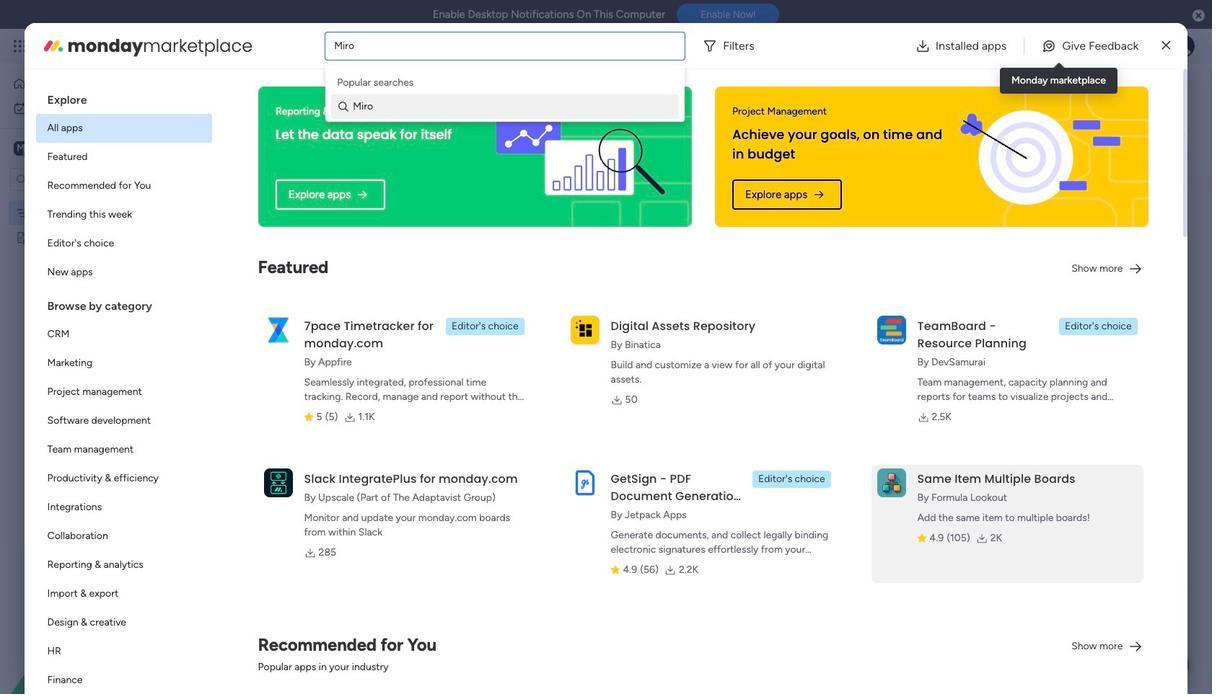 Task type: describe. For each thing, give the bounding box(es) containing it.
private board image
[[15, 230, 29, 244]]

update feed image
[[988, 39, 1002, 53]]

monday marketplace image
[[42, 34, 65, 57]]

1 image
[[999, 30, 1012, 46]]

1 horizontal spatial kendall parks image
[[1172, 35, 1195, 58]]

workspace image
[[14, 141, 28, 157]]

Dropdown input text field
[[334, 40, 356, 52]]

1 heading from the top
[[36, 81, 212, 114]]

Search field
[[413, 143, 456, 163]]

v2 plus image
[[1051, 200, 1059, 211]]

Search in workspace field
[[30, 171, 120, 188]]

angle down image
[[279, 148, 286, 158]]

more dots image
[[1079, 200, 1089, 211]]

notifications image
[[956, 39, 970, 53]]

dapulse x slim image
[[1162, 37, 1171, 54]]

arrow down image
[[582, 144, 599, 162]]

1 banner logo image from the left
[[487, 87, 675, 227]]

add view image
[[391, 111, 397, 122]]



Task type: locate. For each thing, give the bounding box(es) containing it.
v2 minus image
[[1028, 200, 1036, 211]]

see plans image
[[239, 38, 252, 54]]

tab list
[[219, 105, 1190, 129]]

1 vertical spatial heading
[[36, 287, 212, 320]]

2 heading from the top
[[36, 287, 212, 320]]

1 horizontal spatial banner logo image
[[944, 87, 1132, 227]]

more dots image
[[668, 564, 678, 575]]

app logo image
[[264, 316, 293, 345], [570, 316, 599, 345], [877, 316, 906, 345], [264, 469, 293, 498], [570, 469, 599, 498], [877, 469, 906, 498]]

v2 search image
[[402, 145, 413, 161]]

None field
[[236, 196, 409, 215]]

kendall parks image
[[1172, 35, 1195, 58], [1074, 79, 1092, 97]]

search everything image
[[1087, 39, 1101, 53]]

invite members image
[[1019, 39, 1034, 53]]

lottie animation element
[[0, 549, 184, 695]]

kendall parks image right dapulse x slim image
[[1172, 35, 1195, 58]]

lottie animation image
[[0, 549, 184, 695]]

0 horizontal spatial banner logo image
[[487, 87, 675, 227]]

heading
[[36, 81, 212, 114], [36, 287, 212, 320]]

banner logo image
[[487, 87, 675, 227], [944, 87, 1132, 227]]

2 banner logo image from the left
[[944, 87, 1132, 227]]

tab
[[382, 105, 405, 128]]

0 vertical spatial heading
[[36, 81, 212, 114]]

kendall parks image down search everything image
[[1074, 79, 1092, 97]]

collapse image
[[1176, 147, 1188, 159]]

workspace selection element
[[14, 140, 120, 159]]

option
[[9, 72, 175, 95], [9, 97, 175, 120], [36, 114, 212, 143], [36, 143, 212, 172], [36, 172, 212, 201], [0, 199, 184, 202], [36, 201, 212, 229], [36, 229, 212, 258], [36, 258, 212, 287], [36, 320, 212, 349], [36, 349, 212, 378], [36, 378, 212, 407], [36, 407, 212, 436], [36, 436, 212, 465], [36, 465, 212, 493], [36, 493, 212, 522], [36, 522, 212, 551], [36, 551, 212, 580], [36, 580, 212, 609], [36, 609, 212, 638], [36, 638, 212, 667], [36, 667, 212, 695]]

monday marketplace image
[[1051, 39, 1066, 53]]

select product image
[[13, 39, 27, 53]]

main content
[[0, 176, 1212, 695]]

dapulse close image
[[1193, 9, 1205, 23]]

0 horizontal spatial kendall parks image
[[1074, 79, 1092, 97]]

help image
[[1118, 39, 1133, 53]]

list box
[[36, 81, 212, 695], [0, 197, 184, 444]]

1 vertical spatial kendall parks image
[[1074, 79, 1092, 97]]

0 vertical spatial kendall parks image
[[1172, 35, 1195, 58]]



Task type: vqa. For each thing, say whether or not it's contained in the screenshot.
Filter board by anything icon
no



